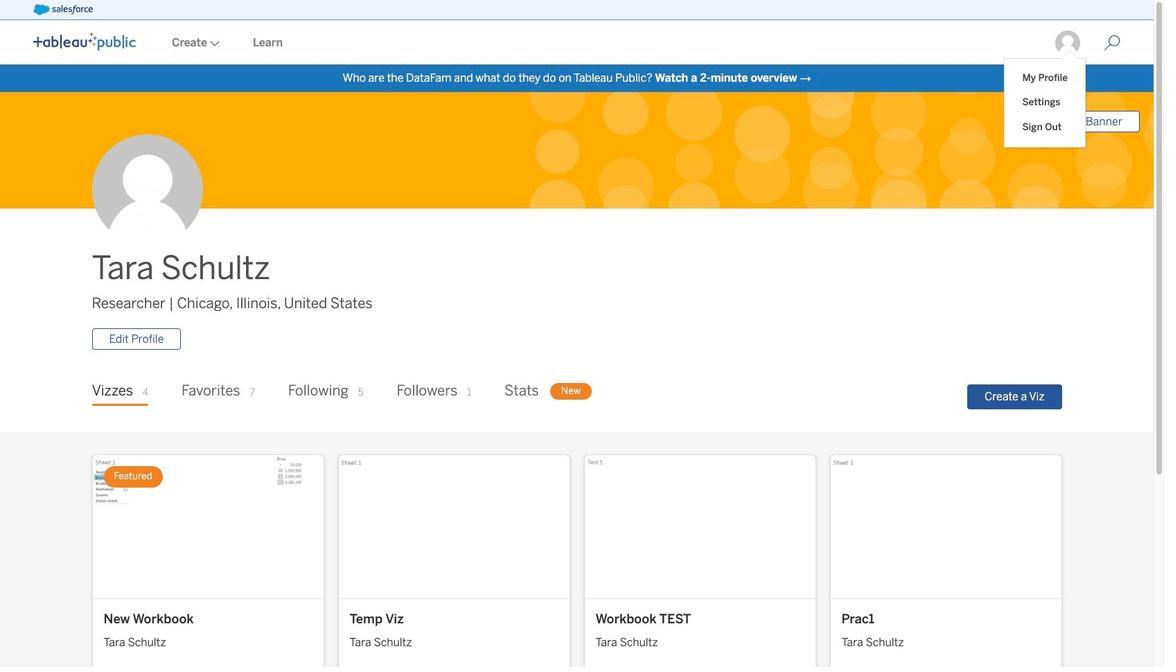 Task type: describe. For each thing, give the bounding box(es) containing it.
4 workbook thumbnail image from the left
[[831, 456, 1062, 599]]

2 workbook thumbnail image from the left
[[339, 456, 570, 599]]

tara.schultz image
[[1055, 29, 1082, 57]]

logo image
[[33, 33, 136, 51]]

go to search image
[[1088, 35, 1138, 51]]



Task type: vqa. For each thing, say whether or not it's contained in the screenshot.
The Totals icon
no



Task type: locate. For each thing, give the bounding box(es) containing it.
featured element
[[104, 467, 163, 488]]

workbook thumbnail image
[[93, 456, 323, 599], [339, 456, 570, 599], [585, 456, 816, 599], [831, 456, 1062, 599]]

salesforce logo image
[[33, 4, 93, 15]]

avatar image
[[92, 135, 203, 246]]

list options menu
[[1006, 59, 1086, 147]]

dialog
[[1006, 50, 1086, 147]]

3 workbook thumbnail image from the left
[[585, 456, 816, 599]]

1 workbook thumbnail image from the left
[[93, 456, 323, 599]]



